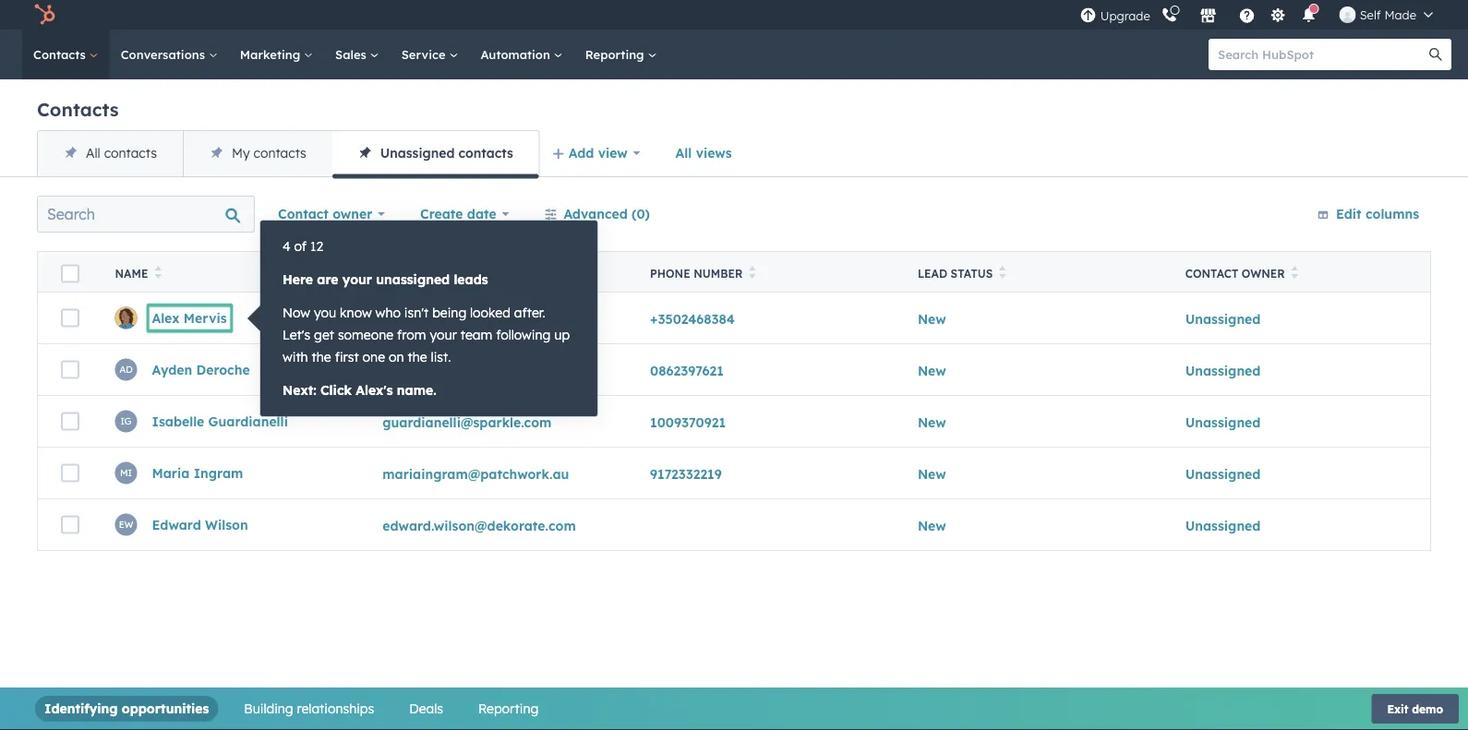 Task type: locate. For each thing, give the bounding box(es) containing it.
click
[[320, 382, 352, 398]]

press to sort. element for email
[[426, 266, 433, 282]]

ayden.deroche@tiger.com
[[383, 362, 550, 379]]

automation
[[481, 47, 554, 62]]

1 press to sort. image from the left
[[155, 266, 162, 279]]

press to sort. image inside email button
[[426, 266, 433, 279]]

isn't
[[404, 305, 429, 321]]

upgrade
[[1100, 8, 1150, 24]]

contact owner
[[278, 206, 372, 222], [1185, 267, 1285, 281]]

5 new button from the top
[[918, 518, 946, 534]]

press to sort. element inside email button
[[426, 266, 433, 282]]

3 unassigned button from the top
[[1185, 414, 1261, 430]]

unassigned inside button
[[380, 145, 455, 161]]

contact
[[278, 206, 329, 222], [1185, 267, 1238, 281]]

0 horizontal spatial contacts
[[104, 145, 157, 161]]

of
[[294, 238, 307, 254]]

contacts
[[104, 145, 157, 161], [253, 145, 306, 161], [458, 145, 513, 161]]

1 vertical spatial reporting
[[478, 701, 539, 717]]

1 all from the left
[[86, 145, 100, 161]]

ayden
[[152, 362, 192, 378]]

the down get
[[312, 349, 331, 365]]

hubspot image
[[33, 4, 55, 26]]

contacts
[[33, 47, 89, 62], [37, 98, 119, 121]]

2 press to sort. image from the left
[[999, 266, 1006, 279]]

0 vertical spatial your
[[342, 271, 372, 288]]

1 horizontal spatial all
[[676, 145, 692, 161]]

blue.com
[[504, 311, 562, 327]]

1 vertical spatial your
[[430, 327, 457, 343]]

unassigned button for +3502468384
[[1185, 311, 1261, 327]]

0 horizontal spatial owner
[[333, 206, 372, 222]]

contact for contact owner popup button
[[278, 206, 329, 222]]

date
[[467, 206, 496, 222]]

unassigned contacts button
[[332, 131, 539, 179]]

reporting link
[[574, 30, 668, 79]]

status
[[951, 267, 993, 281]]

your right are
[[342, 271, 372, 288]]

notifications image
[[1301, 8, 1317, 25]]

all inside button
[[676, 145, 692, 161]]

service
[[401, 47, 449, 62]]

press to sort. image
[[749, 266, 756, 279], [999, 266, 1006, 279], [1291, 266, 1298, 279]]

0 horizontal spatial the
[[312, 349, 331, 365]]

2 new button from the top
[[918, 362, 946, 379]]

5 press to sort. element from the left
[[1291, 266, 1298, 282]]

all up search search field
[[86, 145, 100, 161]]

add
[[569, 145, 594, 161]]

contacts right my
[[253, 145, 306, 161]]

new for 0862397621
[[918, 362, 946, 379]]

1 vertical spatial owner
[[1242, 267, 1285, 281]]

unassigned for 9172332219
[[1185, 466, 1261, 482]]

press to sort. image inside contact owner button
[[1291, 266, 1298, 279]]

press to sort. element inside phone number button
[[749, 266, 756, 282]]

press to sort. element for name
[[155, 266, 162, 282]]

all inside button
[[86, 145, 100, 161]]

0 horizontal spatial your
[[342, 271, 372, 288]]

new
[[918, 311, 946, 327], [918, 362, 946, 379], [918, 414, 946, 430], [918, 466, 946, 482], [918, 518, 946, 534]]

contacts up date
[[458, 145, 513, 161]]

unassigned button for 9172332219
[[1185, 466, 1261, 482]]

get
[[314, 327, 334, 343]]

isabelle
[[152, 413, 204, 430]]

alex's
[[356, 382, 393, 398]]

press to sort. image
[[155, 266, 162, 279], [426, 266, 433, 279]]

press to sort. element inside contact owner button
[[1291, 266, 1298, 282]]

new button for +3502468384
[[918, 311, 946, 327]]

press to sort. element inside lead status button
[[999, 266, 1006, 282]]

contacts down 'hubspot' link at the top left of page
[[33, 47, 89, 62]]

1 vertical spatial contact
[[1185, 267, 1238, 281]]

contact owner for contact owner popup button
[[278, 206, 372, 222]]

press to sort. image for email
[[426, 266, 433, 279]]

1 horizontal spatial press to sort. image
[[426, 266, 433, 279]]

new button
[[918, 311, 946, 327], [918, 362, 946, 379], [918, 414, 946, 430], [918, 466, 946, 482], [918, 518, 946, 534]]

contact owner inside button
[[1185, 267, 1285, 281]]

reporting
[[585, 47, 648, 62], [478, 701, 539, 717]]

the right on
[[408, 349, 427, 365]]

amervis@admiral-blue.com
[[383, 311, 562, 327]]

marketing
[[240, 47, 304, 62]]

ayden deroche
[[152, 362, 250, 378]]

looked
[[470, 305, 511, 321]]

all contacts button
[[38, 131, 183, 176]]

guardianelli@sparkle.com
[[383, 414, 552, 430]]

12
[[310, 238, 323, 254]]

all
[[86, 145, 100, 161], [676, 145, 692, 161]]

press to sort. image right name
[[155, 266, 162, 279]]

contacts inside button
[[104, 145, 157, 161]]

contact inside contact owner popup button
[[278, 206, 329, 222]]

identifying opportunities
[[44, 701, 209, 717]]

1 the from the left
[[312, 349, 331, 365]]

contact inside contact owner button
[[1185, 267, 1238, 281]]

1 horizontal spatial contact
[[1185, 267, 1238, 281]]

1 new button from the top
[[918, 311, 946, 327]]

0 vertical spatial owner
[[333, 206, 372, 222]]

contact owner button
[[266, 196, 397, 233]]

all views button
[[664, 135, 744, 172]]

deroche
[[196, 362, 250, 378]]

0 vertical spatial reporting
[[585, 47, 648, 62]]

next:
[[283, 382, 316, 398]]

1 horizontal spatial owner
[[1242, 267, 1285, 281]]

lead status button
[[896, 252, 1163, 292]]

navigation
[[37, 130, 540, 179]]

2 horizontal spatial press to sort. image
[[1291, 266, 1298, 279]]

identifying opportunities button
[[44, 696, 209, 722]]

1 new from the top
[[918, 311, 946, 327]]

owner inside button
[[1242, 267, 1285, 281]]

2 press to sort. image from the left
[[426, 266, 433, 279]]

lead status
[[918, 267, 993, 281]]

2 horizontal spatial contacts
[[458, 145, 513, 161]]

4 press to sort. element from the left
[[999, 266, 1006, 282]]

unassigned contacts
[[380, 145, 513, 161]]

press to sort. image right email
[[426, 266, 433, 279]]

know
[[340, 305, 372, 321]]

guardianelli
[[208, 413, 288, 430]]

contact owner inside popup button
[[278, 206, 372, 222]]

building relationships
[[244, 701, 374, 717]]

0 horizontal spatial all
[[86, 145, 100, 161]]

all views
[[676, 145, 732, 161]]

0 horizontal spatial press to sort. image
[[749, 266, 756, 279]]

press to sort. image inside phone number button
[[749, 266, 756, 279]]

4 of 12
[[283, 238, 323, 254]]

4 new from the top
[[918, 466, 946, 482]]

number
[[694, 267, 743, 281]]

3 press to sort. element from the left
[[749, 266, 756, 282]]

calling icon button
[[1154, 3, 1185, 27]]

1 contacts from the left
[[104, 145, 157, 161]]

contact for contact owner button
[[1185, 267, 1238, 281]]

lead
[[918, 267, 947, 281]]

0 vertical spatial contact
[[278, 206, 329, 222]]

1 horizontal spatial reporting
[[585, 47, 648, 62]]

all contacts
[[86, 145, 157, 161]]

name
[[115, 267, 148, 281]]

press to sort. image inside name button
[[155, 266, 162, 279]]

3 new button from the top
[[918, 414, 946, 430]]

1 horizontal spatial contacts
[[253, 145, 306, 161]]

menu
[[1078, 0, 1446, 30]]

add view button
[[540, 135, 652, 172]]

press to sort. image inside lead status button
[[999, 266, 1006, 279]]

press to sort. element inside name button
[[155, 266, 162, 282]]

self
[[1360, 7, 1381, 22]]

calling icon image
[[1161, 7, 1178, 24]]

1 press to sort. image from the left
[[749, 266, 756, 279]]

press to sort. image for lead status
[[999, 266, 1006, 279]]

4 unassigned button from the top
[[1185, 466, 1261, 482]]

the
[[312, 349, 331, 365], [408, 349, 427, 365]]

your up the "list." at left
[[430, 327, 457, 343]]

9172332219
[[650, 466, 722, 482]]

2 unassigned button from the top
[[1185, 362, 1261, 379]]

1 unassigned button from the top
[[1185, 311, 1261, 327]]

unassigned
[[380, 145, 455, 161], [1185, 311, 1261, 327], [1185, 362, 1261, 379], [1185, 414, 1261, 430], [1185, 466, 1261, 482], [1185, 518, 1261, 534]]

maria ingram button
[[152, 465, 243, 481]]

0 vertical spatial contact owner
[[278, 206, 372, 222]]

press to sort. element for phone number
[[749, 266, 756, 282]]

2 press to sort. element from the left
[[426, 266, 433, 282]]

someone
[[338, 327, 393, 343]]

1 horizontal spatial contact owner
[[1185, 267, 1285, 281]]

3 press to sort. image from the left
[[1291, 266, 1298, 279]]

amervis@admiral-blue.com button
[[383, 311, 562, 327]]

Search HubSpot search field
[[1209, 39, 1435, 70]]

1 vertical spatial contact owner
[[1185, 267, 1285, 281]]

2 contacts from the left
[[253, 145, 306, 161]]

1 horizontal spatial press to sort. image
[[999, 266, 1006, 279]]

unassigned for 1009370921
[[1185, 414, 1261, 430]]

4 new button from the top
[[918, 466, 946, 482]]

owner inside popup button
[[333, 206, 372, 222]]

0 horizontal spatial reporting
[[478, 701, 539, 717]]

automation link
[[469, 30, 574, 79]]

1 horizontal spatial the
[[408, 349, 427, 365]]

deals
[[409, 701, 443, 717]]

0 horizontal spatial press to sort. image
[[155, 266, 162, 279]]

0 horizontal spatial contact
[[278, 206, 329, 222]]

2 new from the top
[[918, 362, 946, 379]]

contact owner button
[[1163, 252, 1431, 292]]

2 all from the left
[[676, 145, 692, 161]]

3 contacts from the left
[[458, 145, 513, 161]]

1 press to sort. element from the left
[[155, 266, 162, 282]]

exit demo
[[1387, 702, 1443, 716]]

are
[[317, 271, 338, 288]]

unassigned button for 0862397621
[[1185, 362, 1261, 379]]

exit
[[1387, 702, 1409, 716]]

0 horizontal spatial contact owner
[[278, 206, 372, 222]]

contact owner for contact owner button
[[1185, 267, 1285, 281]]

guardianelli@sparkle.com button
[[383, 414, 552, 430]]

press to sort. element
[[155, 266, 162, 282], [426, 266, 433, 282], [749, 266, 756, 282], [999, 266, 1006, 282], [1291, 266, 1298, 282]]

all left views
[[676, 145, 692, 161]]

new button for 0862397621
[[918, 362, 946, 379]]

phone number button
[[628, 252, 896, 292]]

alex mervis link
[[152, 310, 227, 326]]

0 vertical spatial contacts
[[33, 47, 89, 62]]

contacts up all contacts button
[[37, 98, 119, 121]]

1 horizontal spatial your
[[430, 327, 457, 343]]

contacts up search search field
[[104, 145, 157, 161]]

name.
[[397, 382, 436, 398]]

3 new from the top
[[918, 414, 946, 430]]

create
[[420, 206, 463, 222]]



Task type: vqa. For each thing, say whether or not it's contained in the screenshot.
Import
no



Task type: describe. For each thing, give the bounding box(es) containing it.
upgrade image
[[1080, 8, 1097, 24]]

demo
[[1412, 702, 1443, 716]]

navigation containing all contacts
[[37, 130, 540, 179]]

hubspot link
[[22, 4, 69, 26]]

contacts link
[[22, 30, 110, 79]]

new button for 1009370921
[[918, 414, 946, 430]]

ingram
[[194, 465, 243, 481]]

press to sort. image for phone number
[[749, 266, 756, 279]]

contacts for all contacts
[[104, 145, 157, 161]]

0862397621 button
[[650, 362, 724, 379]]

amervis@admiral-
[[383, 311, 504, 327]]

contacts inside the contacts link
[[33, 47, 89, 62]]

unassigned for +3502468384
[[1185, 311, 1261, 327]]

new for 1009370921
[[918, 414, 946, 430]]

all for all views
[[676, 145, 692, 161]]

alex
[[152, 310, 180, 326]]

up
[[554, 327, 570, 343]]

on
[[389, 349, 404, 365]]

edward.wilson@dekorate.com
[[383, 518, 576, 534]]

reporting inside reporting link
[[585, 47, 648, 62]]

ruby anderson image
[[1340, 6, 1356, 23]]

now
[[283, 305, 310, 321]]

marketplaces button
[[1189, 0, 1228, 30]]

add view
[[569, 145, 628, 161]]

email
[[383, 267, 419, 281]]

new button for 9172332219
[[918, 466, 946, 482]]

owner for contact owner popup button
[[333, 206, 372, 222]]

create date
[[420, 206, 496, 222]]

advanced (0)
[[564, 206, 650, 222]]

edward
[[152, 517, 201, 533]]

service link
[[390, 30, 469, 79]]

email button
[[360, 252, 628, 292]]

mariaingram@patchwork.au button
[[383, 466, 569, 482]]

press to sort. element for lead status
[[999, 266, 1006, 282]]

search image
[[1429, 48, 1442, 61]]

menu containing self made
[[1078, 0, 1446, 30]]

1009370921 button
[[650, 414, 726, 430]]

unassigned button for 1009370921
[[1185, 414, 1261, 430]]

my contacts button
[[183, 131, 332, 176]]

press to sort. image for contact owner
[[1291, 266, 1298, 279]]

contacts for unassigned contacts
[[458, 145, 513, 161]]

self made button
[[1328, 0, 1444, 30]]

now you know who isn't being looked after. let's get someone from your team following up with the first one on the list.
[[283, 305, 570, 365]]

sales link
[[324, 30, 390, 79]]

views
[[696, 145, 732, 161]]

maria
[[152, 465, 190, 481]]

settings image
[[1270, 8, 1286, 24]]

made
[[1384, 7, 1416, 22]]

unassigned
[[376, 271, 450, 288]]

your inside the now you know who isn't being looked after. let's get someone from your team following up with the first one on the list.
[[430, 327, 457, 343]]

one
[[363, 349, 385, 365]]

contacts for my contacts
[[253, 145, 306, 161]]

sales
[[335, 47, 370, 62]]

here
[[283, 271, 313, 288]]

0862397621
[[650, 362, 724, 379]]

view
[[598, 145, 628, 161]]

press to sort. element for contact owner
[[1291, 266, 1298, 282]]

from
[[397, 327, 426, 343]]

press to sort. image for name
[[155, 266, 162, 279]]

mervis
[[184, 310, 227, 326]]

self made
[[1360, 7, 1416, 22]]

edit columns
[[1336, 206, 1419, 222]]

+3502468384
[[650, 311, 735, 327]]

relationships
[[297, 701, 374, 717]]

new for +3502468384
[[918, 311, 946, 327]]

maria ingram
[[152, 465, 243, 481]]

edit columns button
[[1305, 196, 1431, 233]]

new for 9172332219
[[918, 466, 946, 482]]

phone number
[[650, 267, 743, 281]]

4
[[283, 238, 291, 254]]

5 new from the top
[[918, 518, 946, 534]]

marketplaces image
[[1200, 8, 1217, 25]]

owner for contact owner button
[[1242, 267, 1285, 281]]

being
[[432, 305, 466, 321]]

phone
[[650, 267, 690, 281]]

all for all contacts
[[86, 145, 100, 161]]

9172332219 button
[[650, 466, 722, 482]]

help image
[[1239, 8, 1255, 25]]

name button
[[93, 252, 360, 292]]

advanced
[[564, 206, 628, 222]]

list.
[[431, 349, 451, 365]]

first
[[335, 349, 359, 365]]

you
[[314, 305, 336, 321]]

edward wilson
[[152, 517, 248, 533]]

+3502468384 button
[[650, 311, 735, 327]]

marketing link
[[229, 30, 324, 79]]

isabelle guardianelli
[[152, 413, 288, 430]]

with
[[283, 349, 308, 365]]

notifications button
[[1293, 0, 1325, 30]]

my contacts
[[232, 145, 306, 161]]

Search search field
[[37, 196, 255, 233]]

conversations
[[121, 47, 208, 62]]

opportunities
[[122, 701, 209, 717]]

1009370921
[[650, 414, 726, 430]]

1 vertical spatial contacts
[[37, 98, 119, 121]]

reporting button
[[478, 696, 539, 722]]

2 the from the left
[[408, 349, 427, 365]]

here are your unassigned leads
[[283, 271, 488, 288]]

isabelle guardianelli button
[[152, 413, 288, 430]]

settings link
[[1267, 5, 1290, 24]]

next: click alex's name.
[[283, 382, 436, 398]]

unassigned for 0862397621
[[1185, 362, 1261, 379]]

ayden.deroche@tiger.com button
[[383, 362, 550, 379]]

following
[[496, 327, 551, 343]]

edward wilson button
[[152, 517, 248, 533]]

building relationships button
[[244, 696, 374, 722]]

mariaingram@patchwork.au
[[383, 466, 569, 482]]

let's
[[283, 327, 310, 343]]

5 unassigned button from the top
[[1185, 518, 1261, 534]]



